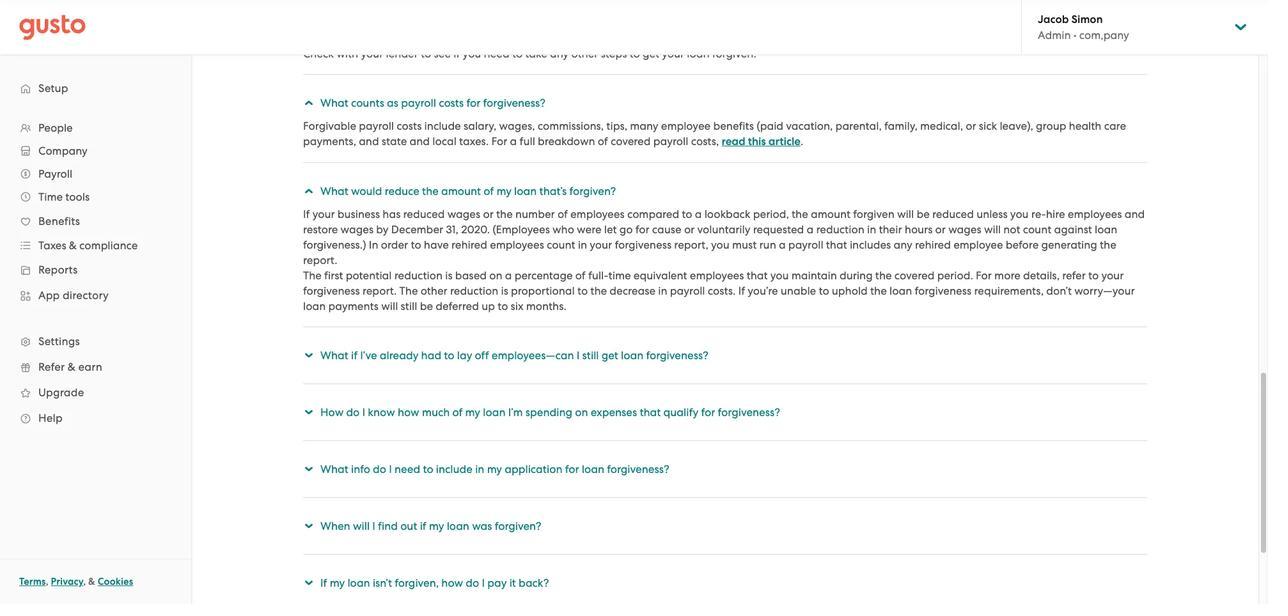 Task type: describe. For each thing, give the bounding box(es) containing it.
you down voluntarily
[[712, 239, 730, 251]]

a right requested
[[807, 223, 814, 236]]

you up you're
[[771, 269, 789, 282]]

steps
[[601, 47, 627, 60]]

decrease
[[610, 285, 656, 298]]

voluntarily
[[698, 223, 751, 236]]

for up salary,
[[467, 97, 481, 109]]

need inside tab
[[395, 463, 421, 476]]

your right with
[[361, 47, 383, 60]]

loan right against
[[1096, 223, 1118, 236]]

loan right uphold
[[890, 285, 913, 298]]

a right run
[[779, 239, 786, 251]]

for right application
[[565, 463, 579, 476]]

loan inside the when will i find out if my loan was forgiven? tab
[[447, 520, 470, 533]]

i left the know on the left bottom of page
[[363, 406, 365, 419]]

loan down first
[[303, 300, 326, 313]]

payroll down equivalent
[[671, 285, 706, 298]]

to right proportional at the left of the page
[[578, 285, 588, 298]]

benefits link
[[13, 210, 179, 233]]

against
[[1055, 223, 1093, 236]]

& for compliance
[[69, 239, 77, 252]]

details,
[[1024, 269, 1060, 282]]

what info do i need to include in my application for loan forgiveness? tab
[[301, 454, 1148, 485]]

i right info
[[389, 463, 392, 476]]

forgiven? for what would reduce the amount of my loan that's forgiven?
[[570, 185, 616, 198]]

the right during
[[876, 269, 892, 282]]

months.
[[526, 300, 567, 313]]

0 vertical spatial need
[[484, 47, 510, 60]]

0 vertical spatial if
[[454, 47, 460, 60]]

had
[[421, 349, 442, 362]]

hours
[[905, 223, 933, 236]]

period.
[[938, 269, 974, 282]]

up
[[482, 300, 495, 313]]

their
[[880, 223, 903, 236]]

0 vertical spatial is
[[446, 269, 453, 282]]

read
[[722, 135, 746, 148]]

(employees
[[493, 223, 550, 236]]

the right generating
[[1101, 239, 1117, 251]]

or right the hours
[[936, 223, 946, 236]]

forgiven
[[854, 208, 895, 221]]

2 vertical spatial &
[[88, 577, 95, 588]]

on inside tab
[[575, 406, 588, 419]]

don't
[[1047, 285, 1072, 298]]

people button
[[13, 116, 179, 139]]

loan inside "what info do i need to include in my application for loan forgiveness?" tab
[[582, 463, 605, 476]]

terms
[[19, 577, 46, 588]]

a up six
[[505, 269, 512, 282]]

payroll inside what counts as payroll costs for forgiveness? tab
[[401, 97, 436, 109]]

reduce
[[385, 185, 420, 198]]

home image
[[19, 14, 86, 40]]

earn
[[78, 361, 102, 374]]

if my loan isn't forgiven, how do i pay it back?
[[321, 577, 549, 590]]

generating
[[1042, 239, 1098, 251]]

my right out
[[429, 520, 444, 533]]

forgiveness? up "what info do i need to include in my application for loan forgiveness?" tab
[[718, 406, 781, 419]]

0 horizontal spatial report.
[[303, 254, 338, 267]]

forgiveness? up wages,
[[483, 97, 546, 109]]

i inside tab
[[577, 349, 580, 362]]

or inside forgivable payroll costs include salary, wages, commissions, tips, many employee benefits (paid vacation, parental, family, medical, or sick leave), group health care payments, and state and local taxes. for a full breakdown of covered payroll costs,
[[966, 120, 977, 132]]

your down "let"
[[590, 239, 613, 251]]

you right see
[[463, 47, 481, 60]]

1 vertical spatial count
[[547, 239, 576, 251]]

to left six
[[498, 300, 508, 313]]

order
[[381, 239, 408, 251]]

spending
[[526, 406, 573, 419]]

privacy link
[[51, 577, 83, 588]]

employees up costs.
[[690, 269, 745, 282]]

and inside "if your business has reduced wages or the number of employees compared to a lookback period, the amount forgiven will be reduced unless you re-hire employees and restore wages by december 31, 2020. (employees who were let go for cause or voluntarily requested a reduction in their hours or wages will not count against loan forgiveness.) in order to have rehired employees count in your forgiveness report, you must run a payroll that includes any rehired employee before generating the report. the first potential reduction is based on a percentage of full-time equivalent employees that you maintain during the covered period. for more details, refer to your forgiveness report. the other reduction is proportional to the decrease in payroll costs. if you're unable to uphold the loan forgiveness requirements, don't worry—your loan payments will still be deferred up to six months."
[[1125, 208, 1146, 221]]

covered inside forgivable payroll costs include salary, wages, commissions, tips, many employee benefits (paid vacation, parental, family, medical, or sick leave), group health care payments, and state and local taxes. for a full breakdown of covered payroll costs,
[[611, 135, 651, 148]]

much
[[422, 406, 450, 419]]

refer & earn link
[[13, 356, 179, 379]]

for inside "if your business has reduced wages or the number of employees compared to a lookback period, the amount forgiven will be reduced unless you re-hire employees and restore wages by december 31, 2020. (employees who were let go for cause or voluntarily requested a reduction in their hours or wages will not count against loan forgiveness.) in order to have rehired employees count in your forgiveness report, you must run a payroll that includes any rehired employee before generating the report. the first potential reduction is based on a percentage of full-time equivalent employees that you maintain during the covered period. for more details, refer to your forgiveness report. the other reduction is proportional to the decrease in payroll costs. if you're unable to uphold the loan forgiveness requirements, don't worry—your loan payments will still be deferred up to six months."
[[976, 269, 992, 282]]

cookies button
[[98, 575, 133, 590]]

if my loan isn't forgiven, how do i pay it back? tab
[[301, 568, 1148, 599]]

what for what info do i need to include in my application for loan forgiveness?
[[321, 463, 349, 476]]

upgrade link
[[13, 381, 179, 404]]

run
[[760, 239, 777, 251]]

article
[[769, 135, 801, 148]]

uphold
[[832, 285, 868, 298]]

that's
[[540, 185, 567, 198]]

payroll up state on the top of the page
[[359, 120, 394, 132]]

1 reduced from the left
[[403, 208, 445, 221]]

to right steps
[[630, 47, 640, 60]]

0 horizontal spatial forgiveness
[[303, 285, 360, 298]]

wages,
[[499, 120, 535, 132]]

my inside "tab"
[[497, 185, 512, 198]]

expenses
[[591, 406, 638, 419]]

0 vertical spatial do
[[346, 406, 360, 419]]

what if i've already had to lay off employees—can i still get loan forgiveness? tab
[[301, 340, 1148, 371]]

percentage
[[515, 269, 573, 282]]

0 horizontal spatial and
[[359, 135, 379, 148]]

payments,
[[303, 135, 356, 148]]

arrow right image for what if i've already had to lay off employees—can i still get loan forgiveness?
[[301, 350, 316, 361]]

admin
[[1039, 29, 1072, 42]]

1 horizontal spatial forgiveness
[[615, 239, 672, 251]]

amount inside what would reduce the amount of my loan that's forgiven? "tab"
[[442, 185, 481, 198]]

salary,
[[464, 120, 497, 132]]

app
[[38, 289, 60, 302]]

reports link
[[13, 259, 179, 282]]

what would reduce the amount of my loan that's forgiven?
[[321, 185, 616, 198]]

help
[[38, 412, 63, 425]]

covered inside "if your business has reduced wages or the number of employees compared to a lookback period, the amount forgiven will be reduced unless you re-hire employees and restore wages by december 31, 2020. (employees who were let go for cause or voluntarily requested a reduction in their hours or wages will not count against loan forgiveness.) in order to have rehired employees count in your forgiveness report, you must run a payroll that includes any rehired employee before generating the report. the first potential reduction is based on a percentage of full-time equivalent employees that you maintain during the covered period. for more details, refer to your forgiveness report. the other reduction is proportional to the decrease in payroll costs. if you're unable to uphold the loan forgiveness requirements, don't worry—your loan payments will still be deferred up to six months."
[[895, 269, 935, 282]]

of inside forgivable payroll costs include salary, wages, commissions, tips, many employee benefits (paid vacation, parental, family, medical, or sick leave), group health care payments, and state and local taxes. for a full breakdown of covered payroll costs,
[[598, 135, 608, 148]]

arrow right image for when will i find out if my loan was forgiven?
[[301, 521, 316, 532]]

lookback
[[705, 208, 751, 221]]

will down unless
[[985, 223, 1001, 236]]

what for what if i've already had to lay off employees—can i still get loan forgiveness?
[[321, 349, 349, 362]]

help link
[[13, 407, 179, 430]]

group
[[1037, 120, 1067, 132]]

that inside how do i know how much of my loan i'm spending on expenses that qualify for forgiveness? tab
[[640, 406, 661, 419]]

1 horizontal spatial is
[[501, 285, 509, 298]]

1 rehired from the left
[[452, 239, 488, 251]]

what for what counts as payroll costs for forgiveness?
[[321, 97, 349, 109]]

time tools
[[38, 191, 90, 203]]

get inside tab
[[602, 349, 619, 362]]

what info do i need to include in my application for loan forgiveness?
[[321, 463, 670, 476]]

0 vertical spatial be
[[917, 208, 930, 221]]

first
[[324, 269, 343, 282]]

arrow right image for what info do i need to include in my application for loan forgiveness?
[[301, 464, 316, 475]]

other inside "if your business has reduced wages or the number of employees compared to a lookback period, the amount forgiven will be reduced unless you re-hire employees and restore wages by december 31, 2020. (employees who were let go for cause or voluntarily requested a reduction in their hours or wages will not count against loan forgiveness.) in order to have rehired employees count in your forgiveness report, you must run a payroll that includes any rehired employee before generating the report. the first potential reduction is based on a percentage of full-time equivalent employees that you maintain during the covered period. for more details, refer to your forgiveness report. the other reduction is proportional to the decrease in payroll costs. if you're unable to uphold the loan forgiveness requirements, don't worry—your loan payments will still be deferred up to six months."
[[421, 285, 448, 298]]

0 vertical spatial that
[[827, 239, 848, 251]]

0 horizontal spatial wages
[[341, 223, 374, 236]]

time tools button
[[13, 186, 179, 209]]

2 vertical spatial reduction
[[450, 285, 499, 298]]

in inside "what info do i need to include in my application for loan forgiveness?" tab
[[476, 463, 485, 476]]

& for earn
[[68, 361, 76, 374]]

for inside "if your business has reduced wages or the number of employees compared to a lookback period, the amount forgiven will be reduced unless you re-hire employees and restore wages by december 31, 2020. (employees who were let go for cause or voluntarily requested a reduction in their hours or wages will not count against loan forgiveness.) in order to have rehired employees count in your forgiveness report, you must run a payroll that includes any rehired employee before generating the report. the first potential reduction is based on a percentage of full-time equivalent employees that you maintain during the covered period. for more details, refer to your forgiveness report. the other reduction is proportional to the decrease in payroll costs. if you're unable to uphold the loan forgiveness requirements, don't worry—your loan payments will still be deferred up to six months."
[[636, 223, 650, 236]]

1 horizontal spatial other
[[572, 47, 599, 60]]

arrow right image for if my loan isn't forgiven, how do i pay it back?
[[301, 578, 316, 589]]

employee inside "if your business has reduced wages or the number of employees compared to a lookback period, the amount forgiven will be reduced unless you re-hire employees and restore wages by december 31, 2020. (employees who were let go for cause or voluntarily requested a reduction in their hours or wages will not count against loan forgiveness.) in order to have rehired employees count in your forgiveness report, you must run a payroll that includes any rehired employee before generating the report. the first potential reduction is based on a percentage of full-time equivalent employees that you maintain during the covered period. for more details, refer to your forgiveness report. the other reduction is proportional to the decrease in payroll costs. if you're unable to uphold the loan forgiveness requirements, don't worry—your loan payments will still be deferred up to six months."
[[954, 239, 1004, 251]]

taxes
[[38, 239, 66, 252]]

what counts as payroll costs for forgiveness? tab
[[301, 88, 1148, 118]]

in up includes
[[868, 223, 877, 236]]

number
[[516, 208, 555, 221]]

list containing people
[[0, 116, 191, 431]]

•
[[1074, 29, 1077, 42]]

i left the "find"
[[373, 520, 376, 533]]

payroll down requested
[[789, 239, 824, 251]]

full
[[520, 135, 536, 148]]

company button
[[13, 139, 179, 163]]

directory
[[63, 289, 109, 302]]

2 horizontal spatial wages
[[949, 223, 982, 236]]

parental,
[[836, 120, 882, 132]]

i left pay
[[482, 577, 485, 590]]

in down equivalent
[[659, 285, 668, 298]]

2020.
[[461, 223, 490, 236]]

2 reduced from the left
[[933, 208, 975, 221]]

the down full-
[[591, 285, 607, 298]]

people
[[38, 122, 73, 134]]

forgiven? for when will i find out if my loan was forgiven?
[[495, 520, 542, 533]]

local
[[433, 135, 457, 148]]

lender
[[386, 47, 418, 60]]

who
[[553, 223, 575, 236]]

arrow right image for what counts as payroll costs for forgiveness?
[[301, 98, 316, 108]]

your up worry—your
[[1102, 269, 1125, 282]]

for inside forgivable payroll costs include salary, wages, commissions, tips, many employee benefits (paid vacation, parental, family, medical, or sick leave), group health care payments, and state and local taxes. for a full breakdown of covered payroll costs,
[[492, 135, 508, 148]]

were
[[577, 223, 602, 236]]

settings link
[[13, 330, 179, 353]]

includes
[[850, 239, 892, 251]]

costs inside tab
[[439, 97, 464, 109]]

to down the december
[[411, 239, 421, 251]]

unable
[[781, 285, 817, 298]]

forgiveness? inside tab
[[647, 349, 709, 362]]

with
[[337, 47, 358, 60]]

0 horizontal spatial be
[[420, 300, 433, 313]]

forgivable payroll costs include salary, wages, commissions, tips, many employee benefits (paid vacation, parental, family, medical, or sick leave), group health care payments, and state and local taxes. for a full breakdown of covered payroll costs,
[[303, 120, 1127, 148]]

more
[[995, 269, 1021, 282]]

loan inside what if i've already had to lay off employees—can i still get loan forgiveness? tab
[[621, 349, 644, 362]]

my right much
[[466, 406, 481, 419]]

.
[[801, 135, 804, 148]]

will right payments
[[381, 300, 398, 313]]

what would reduce the amount of my loan that's forgiven? tab
[[301, 176, 1148, 207]]

as
[[387, 97, 399, 109]]

refer & earn
[[38, 361, 102, 374]]

would
[[351, 185, 382, 198]]

info
[[351, 463, 370, 476]]

hire
[[1047, 208, 1066, 221]]

check
[[303, 47, 334, 60]]

any inside "if your business has reduced wages or the number of employees compared to a lookback period, the amount forgiven will be reduced unless you re-hire employees and restore wages by december 31, 2020. (employees who were let go for cause or voluntarily requested a reduction in their hours or wages will not count against loan forgiveness.) in order to have rehired employees count in your forgiveness report, you must run a payroll that includes any rehired employee before generating the report. the first potential reduction is based on a percentage of full-time equivalent employees that you maintain during the covered period. for more details, refer to your forgiveness report. the other reduction is proportional to the decrease in payroll costs. if you're unable to uphold the loan forgiveness requirements, don't worry—your loan payments will still be deferred up to six months."
[[894, 239, 913, 251]]

0 horizontal spatial any
[[550, 47, 569, 60]]

2 , from the left
[[83, 577, 86, 588]]

payroll down many
[[654, 135, 689, 148]]

forgiven,
[[395, 577, 439, 590]]

1 horizontal spatial and
[[410, 135, 430, 148]]

for right qualify
[[702, 406, 716, 419]]

or up report,
[[685, 223, 695, 236]]

worry—your
[[1075, 285, 1136, 298]]

in down were
[[578, 239, 588, 251]]

benefits
[[38, 215, 80, 228]]



Task type: vqa. For each thing, say whether or not it's contained in the screenshot.
QuickBooks Time's QuickBooks
no



Task type: locate. For each thing, give the bounding box(es) containing it.
for right go
[[636, 223, 650, 236]]

arrow right image inside the when will i find out if my loan was forgiven? tab
[[301, 521, 316, 532]]

1 horizontal spatial covered
[[895, 269, 935, 282]]

still inside "if your business has reduced wages or the number of employees compared to a lookback period, the amount forgiven will be reduced unless you re-hire employees and restore wages by december 31, 2020. (employees who were let go for cause or voluntarily requested a reduction in their hours or wages will not count against loan forgiveness.) in order to have rehired employees count in your forgiveness report, you must run a payroll that includes any rehired employee before generating the report. the first potential reduction is based on a percentage of full-time equivalent employees that you maintain during the covered period. for more details, refer to your forgiveness report. the other reduction is proportional to the decrease in payroll costs. if you're unable to uphold the loan forgiveness requirements, don't worry—your loan payments will still be deferred up to six months."
[[401, 300, 418, 313]]

app directory
[[38, 289, 109, 302]]

period,
[[754, 208, 790, 221]]

& right taxes
[[69, 239, 77, 252]]

of inside tab
[[453, 406, 463, 419]]

to inside tab
[[444, 349, 455, 362]]

reduction down based
[[450, 285, 499, 298]]

forgiveness? down expenses
[[607, 463, 670, 476]]

many
[[630, 120, 659, 132]]

if right see
[[454, 47, 460, 60]]

will inside tab
[[353, 520, 370, 533]]

1 vertical spatial other
[[421, 285, 448, 298]]

0 horizontal spatial reduced
[[403, 208, 445, 221]]

unless
[[977, 208, 1008, 221]]

forgiveness down go
[[615, 239, 672, 251]]

will right when
[[353, 520, 370, 533]]

3 arrow right image from the top
[[301, 464, 316, 475]]

loan inside what would reduce the amount of my loan that's forgiven? "tab"
[[515, 185, 537, 198]]

2 vertical spatial if
[[420, 520, 427, 533]]

1 vertical spatial the
[[400, 285, 418, 298]]

0 vertical spatial other
[[572, 47, 599, 60]]

what inside "what info do i need to include in my application for loan forgiveness?" tab
[[321, 463, 349, 476]]

has
[[383, 208, 401, 221]]

0 horizontal spatial rehired
[[452, 239, 488, 251]]

app directory link
[[13, 284, 179, 307]]

how
[[398, 406, 420, 419], [442, 577, 463, 590]]

1 horizontal spatial be
[[917, 208, 930, 221]]

1 vertical spatial report.
[[363, 285, 397, 298]]

restore
[[303, 223, 338, 236]]

jacob
[[1039, 13, 1070, 26]]

1 horizontal spatial how
[[442, 577, 463, 590]]

do left pay
[[466, 577, 479, 590]]

off
[[475, 349, 489, 362]]

a left lookback
[[695, 208, 702, 221]]

0 vertical spatial arrow right image
[[301, 98, 316, 108]]

reduced up the december
[[403, 208, 445, 221]]

1 arrow right image from the top
[[301, 98, 316, 108]]

if for if my loan isn't forgiven, how do i pay it back?
[[321, 577, 327, 590]]

cookies
[[98, 577, 133, 588]]

i right employees—can
[[577, 349, 580, 362]]

0 horizontal spatial costs
[[397, 120, 422, 132]]

check with your lender to see if you need to take any other steps to get your loan forgiven.
[[303, 47, 757, 60]]

full-
[[589, 269, 609, 282]]

1 horizontal spatial wages
[[448, 208, 481, 221]]

if inside tab
[[351, 349, 358, 362]]

0 vertical spatial still
[[401, 300, 418, 313]]

1 horizontal spatial do
[[373, 463, 387, 476]]

to up report,
[[682, 208, 693, 221]]

deferred
[[436, 300, 479, 313]]

include
[[425, 120, 461, 132], [436, 463, 473, 476]]

arrow right image inside what would reduce the amount of my loan that's forgiven? "tab"
[[301, 186, 316, 197]]

that left qualify
[[640, 406, 661, 419]]

1 vertical spatial reduction
[[395, 269, 443, 282]]

back?
[[519, 577, 549, 590]]

terms , privacy , & cookies
[[19, 577, 133, 588]]

that
[[827, 239, 848, 251], [747, 269, 768, 282], [640, 406, 661, 419]]

see
[[434, 47, 451, 60]]

the inside "tab"
[[422, 185, 439, 198]]

1 vertical spatial arrow right image
[[301, 407, 316, 418]]

1 vertical spatial if
[[351, 349, 358, 362]]

4 what from the top
[[321, 463, 349, 476]]

do right "how"
[[346, 406, 360, 419]]

1 , from the left
[[46, 577, 49, 588]]

jacob simon admin • com,pany
[[1039, 13, 1130, 42]]

be left the deferred
[[420, 300, 433, 313]]

forgiven? inside tab
[[495, 520, 542, 533]]

to left "lay"
[[444, 349, 455, 362]]

count down who
[[547, 239, 576, 251]]

loan up number
[[515, 185, 537, 198]]

how do i know how much of my loan i'm spending on expenses that qualify for forgiveness? tab
[[301, 397, 1148, 428]]

your up 'restore' at the top left
[[313, 208, 335, 221]]

0 vertical spatial how
[[398, 406, 420, 419]]

any right take
[[550, 47, 569, 60]]

if down when
[[321, 577, 327, 590]]

0 horizontal spatial employee
[[662, 120, 711, 132]]

1 horizontal spatial count
[[1024, 223, 1052, 236]]

compared
[[628, 208, 680, 221]]

arrow right image inside what counts as payroll costs for forgiveness? tab
[[301, 98, 316, 108]]

arrow right image
[[301, 186, 316, 197], [301, 350, 316, 361], [301, 464, 316, 475], [301, 521, 316, 532]]

employees up against
[[1068, 208, 1123, 221]]

need left take
[[484, 47, 510, 60]]

arrow right image left when
[[301, 521, 316, 532]]

gusto navigation element
[[0, 55, 191, 452]]

0 horizontal spatial if
[[351, 349, 358, 362]]

cause
[[653, 223, 682, 236]]

of inside "tab"
[[484, 185, 494, 198]]

1 vertical spatial covered
[[895, 269, 935, 282]]

time
[[609, 269, 631, 282]]

taxes.
[[460, 135, 489, 148]]

2 rehired from the left
[[916, 239, 952, 251]]

or left sick
[[966, 120, 977, 132]]

it
[[510, 577, 516, 590]]

costs up state on the top of the page
[[397, 120, 422, 132]]

what for what would reduce the amount of my loan that's forgiven?
[[321, 185, 349, 198]]

go
[[620, 223, 633, 236]]

0 vertical spatial amount
[[442, 185, 481, 198]]

isn't
[[373, 577, 392, 590]]

before
[[1006, 239, 1039, 251]]

covered left period.
[[895, 269, 935, 282]]

arrow right image for what would reduce the amount of my loan that's forgiven?
[[301, 186, 316, 197]]

counts
[[351, 97, 385, 109]]

0 horizontal spatial count
[[547, 239, 576, 251]]

if right out
[[420, 520, 427, 533]]

forgiven? inside "tab"
[[570, 185, 616, 198]]

1 horizontal spatial that
[[747, 269, 768, 282]]

1 horizontal spatial if
[[321, 577, 327, 590]]

1 vertical spatial do
[[373, 463, 387, 476]]

of right much
[[453, 406, 463, 419]]

employees
[[571, 208, 625, 221], [1068, 208, 1123, 221], [490, 239, 544, 251], [690, 269, 745, 282]]

0 horizontal spatial the
[[303, 269, 322, 282]]

will up the hours
[[898, 208, 915, 221]]

vacation,
[[787, 120, 833, 132]]

arrow right image inside "what info do i need to include in my application for loan forgiveness?" tab
[[301, 464, 316, 475]]

employee inside forgivable payroll costs include salary, wages, commissions, tips, many employee benefits (paid vacation, parental, family, medical, or sick leave), group health care payments, and state and local taxes. for a full breakdown of covered payroll costs,
[[662, 120, 711, 132]]

wages
[[448, 208, 481, 221], [341, 223, 374, 236], [949, 223, 982, 236]]

1 vertical spatial need
[[395, 463, 421, 476]]

, left cookies button
[[83, 577, 86, 588]]

include up local at top left
[[425, 120, 461, 132]]

& left cookies button
[[88, 577, 95, 588]]

amount inside "if your business has reduced wages or the number of employees compared to a lookback period, the amount forgiven will be reduced unless you re-hire employees and restore wages by december 31, 2020. (employees who were let go for cause or voluntarily requested a reduction in their hours or wages will not count against loan forgiveness.) in order to have rehired employees count in your forgiveness report, you must run a payroll that includes any rehired employee before generating the report. the first potential reduction is based on a percentage of full-time equivalent employees that you maintain during the covered period. for more details, refer to your forgiveness report. the other reduction is proportional to the decrease in payroll costs. if you're unable to uphold the loan forgiveness requirements, don't worry—your loan payments will still be deferred up to six months."
[[811, 208, 851, 221]]

1 horizontal spatial need
[[484, 47, 510, 60]]

will
[[898, 208, 915, 221], [985, 223, 1001, 236], [381, 300, 398, 313], [353, 520, 370, 533]]

is
[[446, 269, 453, 282], [501, 285, 509, 298]]

0 vertical spatial employee
[[662, 120, 711, 132]]

arrow right image inside if my loan isn't forgiven, how do i pay it back? tab
[[301, 578, 316, 589]]

get
[[643, 47, 660, 60], [602, 349, 619, 362]]

loan left i'm
[[483, 406, 506, 419]]

(paid
[[757, 120, 784, 132]]

1 what from the top
[[321, 97, 349, 109]]

1 horizontal spatial costs
[[439, 97, 464, 109]]

the up (employees on the top left of the page
[[497, 208, 513, 221]]

of down tips, at left top
[[598, 135, 608, 148]]

forgiveness
[[615, 239, 672, 251], [303, 285, 360, 298], [915, 285, 972, 298]]

include inside forgivable payroll costs include salary, wages, commissions, tips, many employee benefits (paid vacation, parental, family, medical, or sick leave), group health care payments, and state and local taxes. for a full breakdown of covered payroll costs,
[[425, 120, 461, 132]]

to up worry—your
[[1089, 269, 1099, 282]]

1 vertical spatial amount
[[811, 208, 851, 221]]

what inside what would reduce the amount of my loan that's forgiven? "tab"
[[321, 185, 349, 198]]

if for if your business has reduced wages or the number of employees compared to a lookback period, the amount forgiven will be reduced unless you re-hire employees and restore wages by december 31, 2020. (employees who were let go for cause or voluntarily requested a reduction in their hours or wages will not count against loan forgiveness.) in order to have rehired employees count in your forgiveness report, you must run a payroll that includes any rehired employee before generating the report. the first potential reduction is based on a percentage of full-time equivalent employees that you maintain during the covered period. for more details, refer to your forgiveness report. the other reduction is proportional to the decrease in payroll costs. if you're unable to uphold the loan forgiveness requirements, don't worry—your loan payments will still be deferred up to six months.
[[303, 208, 310, 221]]

family,
[[885, 120, 918, 132]]

refer
[[1063, 269, 1086, 282]]

1 vertical spatial still
[[583, 349, 599, 362]]

com,pany
[[1080, 29, 1130, 42]]

0 horizontal spatial how
[[398, 406, 420, 419]]

0 horizontal spatial ,
[[46, 577, 49, 588]]

what inside what counts as payroll costs for forgiveness? tab
[[321, 97, 349, 109]]

the right reduce
[[422, 185, 439, 198]]

simon
[[1072, 13, 1104, 26]]

that up you're
[[747, 269, 768, 282]]

if
[[454, 47, 460, 60], [351, 349, 358, 362], [420, 520, 427, 533]]

0 horizontal spatial get
[[602, 349, 619, 362]]

report.
[[303, 254, 338, 267], [363, 285, 397, 298]]

rehired down 2020.
[[452, 239, 488, 251]]

0 horizontal spatial for
[[492, 135, 508, 148]]

1 arrow right image from the top
[[301, 186, 316, 197]]

proportional
[[511, 285, 575, 298]]

the down during
[[871, 285, 887, 298]]

taxes & compliance button
[[13, 234, 179, 257]]

loan left the 'isn't'
[[348, 577, 370, 590]]

application
[[505, 463, 563, 476]]

your right steps
[[662, 47, 685, 60]]

amount left forgiven
[[811, 208, 851, 221]]

six
[[511, 300, 524, 313]]

employee up costs,
[[662, 120, 711, 132]]

business
[[338, 208, 380, 221]]

still right employees—can
[[583, 349, 599, 362]]

costs,
[[692, 135, 719, 148]]

employees—can
[[492, 349, 574, 362]]

0 vertical spatial on
[[490, 269, 503, 282]]

2 horizontal spatial do
[[466, 577, 479, 590]]

1 horizontal spatial reduced
[[933, 208, 975, 221]]

1 vertical spatial &
[[68, 361, 76, 374]]

2 horizontal spatial reduction
[[817, 223, 865, 236]]

2 horizontal spatial if
[[739, 285, 746, 298]]

1 horizontal spatial on
[[575, 406, 588, 419]]

december
[[391, 223, 444, 236]]

1 vertical spatial forgiven?
[[495, 520, 542, 533]]

0 horizontal spatial other
[[421, 285, 448, 298]]

1 horizontal spatial forgiven?
[[570, 185, 616, 198]]

other left steps
[[572, 47, 599, 60]]

1 horizontal spatial for
[[976, 269, 992, 282]]

on left expenses
[[575, 406, 588, 419]]

of left full-
[[576, 269, 586, 282]]

my left the 'isn't'
[[330, 577, 345, 590]]

0 horizontal spatial is
[[446, 269, 453, 282]]

& left the earn
[[68, 361, 76, 374]]

state
[[382, 135, 407, 148]]

to inside tab
[[423, 463, 434, 476]]

forgivable
[[303, 120, 357, 132]]

forgiven? up were
[[570, 185, 616, 198]]

& inside dropdown button
[[69, 239, 77, 252]]

i've
[[360, 349, 377, 362]]

2 arrow right image from the top
[[301, 407, 316, 418]]

is left proportional at the left of the page
[[501, 285, 509, 298]]

need right info
[[395, 463, 421, 476]]

when will i find out if my loan was forgiven? tab
[[301, 511, 1148, 542]]

1 horizontal spatial reduction
[[450, 285, 499, 298]]

by
[[376, 223, 389, 236]]

do
[[346, 406, 360, 419], [373, 463, 387, 476], [466, 577, 479, 590]]

of
[[598, 135, 608, 148], [484, 185, 494, 198], [558, 208, 568, 221], [576, 269, 586, 282], [453, 406, 463, 419]]

refer
[[38, 361, 65, 374]]

2 horizontal spatial that
[[827, 239, 848, 251]]

loan
[[687, 47, 710, 60], [515, 185, 537, 198], [1096, 223, 1118, 236], [890, 285, 913, 298], [303, 300, 326, 313], [621, 349, 644, 362], [483, 406, 506, 419], [582, 463, 605, 476], [447, 520, 470, 533], [348, 577, 370, 590]]

arrow right image
[[301, 98, 316, 108], [301, 407, 316, 418], [301, 578, 316, 589]]

i
[[577, 349, 580, 362], [363, 406, 365, 419], [389, 463, 392, 476], [373, 520, 376, 533], [482, 577, 485, 590]]

1 horizontal spatial amount
[[811, 208, 851, 221]]

employees down (employees on the top left of the page
[[490, 239, 544, 251]]

arrow right image inside what if i've already had to lay off employees—can i still get loan forgiveness? tab
[[301, 350, 316, 361]]

read this article link
[[722, 135, 801, 148]]

how
[[321, 406, 344, 419]]

loan up expenses
[[621, 349, 644, 362]]

loan left the forgiven.
[[687, 47, 710, 60]]

and
[[359, 135, 379, 148], [410, 135, 430, 148], [1125, 208, 1146, 221]]

arrow right image inside how do i know how much of my loan i'm spending on expenses that qualify for forgiveness? tab
[[301, 407, 316, 418]]

1 horizontal spatial report.
[[363, 285, 397, 298]]

0 horizontal spatial that
[[640, 406, 661, 419]]

2 vertical spatial arrow right image
[[301, 578, 316, 589]]

1 horizontal spatial the
[[400, 285, 418, 298]]

2 vertical spatial do
[[466, 577, 479, 590]]

0 vertical spatial costs
[[439, 97, 464, 109]]

0 horizontal spatial reduction
[[395, 269, 443, 282]]

list
[[0, 116, 191, 431]]

if inside tab
[[420, 520, 427, 533]]

0 vertical spatial include
[[425, 120, 461, 132]]

wages down unless
[[949, 223, 982, 236]]

0 vertical spatial reduction
[[817, 223, 865, 236]]

3 what from the top
[[321, 349, 349, 362]]

was
[[472, 520, 492, 533]]

count down re-
[[1024, 223, 1052, 236]]

what inside what if i've already had to lay off employees—can i still get loan forgiveness? tab
[[321, 349, 349, 362]]

forgiveness?
[[483, 97, 546, 109], [647, 349, 709, 362], [718, 406, 781, 419], [607, 463, 670, 476]]

rehired
[[452, 239, 488, 251], [916, 239, 952, 251]]

arrow right image up 'restore' at the top left
[[301, 186, 316, 197]]

of up who
[[558, 208, 568, 221]]

forgiveness down period.
[[915, 285, 972, 298]]

if right costs.
[[739, 285, 746, 298]]

rehired down the hours
[[916, 239, 952, 251]]

already
[[380, 349, 419, 362]]

what up forgivable
[[321, 97, 349, 109]]

0 horizontal spatial covered
[[611, 135, 651, 148]]

payroll right as
[[401, 97, 436, 109]]

1 horizontal spatial get
[[643, 47, 660, 60]]

or up 2020.
[[483, 208, 494, 221]]

my up (employees on the top left of the page
[[497, 185, 512, 198]]

setup
[[38, 82, 68, 95]]

include inside "what info do i need to include in my application for loan forgiveness?" tab
[[436, 463, 473, 476]]

0 vertical spatial get
[[643, 47, 660, 60]]

loan inside how do i know how much of my loan i'm spending on expenses that qualify for forgiveness? tab
[[483, 406, 506, 419]]

i'm
[[509, 406, 523, 419]]

employees up were
[[571, 208, 625, 221]]

0 vertical spatial report.
[[303, 254, 338, 267]]

how right the know on the left bottom of page
[[398, 406, 420, 419]]

1 vertical spatial costs
[[397, 120, 422, 132]]

3 arrow right image from the top
[[301, 578, 316, 589]]

amount up 31,
[[442, 185, 481, 198]]

2 horizontal spatial forgiveness
[[915, 285, 972, 298]]

what counts as payroll costs for forgiveness?
[[321, 97, 546, 109]]

forgiven.
[[713, 47, 757, 60]]

2 vertical spatial if
[[321, 577, 327, 590]]

on
[[490, 269, 503, 282], [575, 406, 588, 419]]

1 horizontal spatial ,
[[83, 577, 86, 588]]

to left take
[[513, 47, 523, 60]]

arrow right image for how do i know how much of my loan i'm spending on expenses that qualify for forgiveness?
[[301, 407, 316, 418]]

amount
[[442, 185, 481, 198], [811, 208, 851, 221]]

a inside forgivable payroll costs include salary, wages, commissions, tips, many employee benefits (paid vacation, parental, family, medical, or sick leave), group health care payments, and state and local taxes. for a full breakdown of covered payroll costs,
[[510, 135, 517, 148]]

forgiveness down first
[[303, 285, 360, 298]]

if
[[303, 208, 310, 221], [739, 285, 746, 298], [321, 577, 327, 590]]

still
[[401, 300, 418, 313], [583, 349, 599, 362]]

you up not
[[1011, 208, 1029, 221]]

1 vertical spatial get
[[602, 349, 619, 362]]

costs inside forgivable payroll costs include salary, wages, commissions, tips, many employee benefits (paid vacation, parental, family, medical, or sick leave), group health care payments, and state and local taxes. for a full breakdown of covered payroll costs,
[[397, 120, 422, 132]]

0 vertical spatial the
[[303, 269, 322, 282]]

1 vertical spatial that
[[747, 269, 768, 282]]

1 horizontal spatial any
[[894, 239, 913, 251]]

to down "maintain"
[[819, 285, 830, 298]]

0 vertical spatial for
[[492, 135, 508, 148]]

forgiveness.)
[[303, 239, 366, 251]]

0 vertical spatial &
[[69, 239, 77, 252]]

1 vertical spatial be
[[420, 300, 433, 313]]

1 vertical spatial on
[[575, 406, 588, 419]]

31,
[[446, 223, 459, 236]]

0 horizontal spatial on
[[490, 269, 503, 282]]

still inside tab
[[583, 349, 599, 362]]

2 vertical spatial that
[[640, 406, 661, 419]]

1 vertical spatial is
[[501, 285, 509, 298]]

reduction up includes
[[817, 223, 865, 236]]

loan inside if my loan isn't forgiven, how do i pay it back? tab
[[348, 577, 370, 590]]

2 horizontal spatial and
[[1125, 208, 1146, 221]]

reports
[[38, 264, 78, 276]]

2 arrow right image from the top
[[301, 350, 316, 361]]

to left see
[[421, 47, 431, 60]]

1 vertical spatial any
[[894, 239, 913, 251]]

4 arrow right image from the top
[[301, 521, 316, 532]]

2 horizontal spatial if
[[454, 47, 460, 60]]

2 what from the top
[[321, 185, 349, 198]]

covered down many
[[611, 135, 651, 148]]

in left application
[[476, 463, 485, 476]]

0 horizontal spatial if
[[303, 208, 310, 221]]

what if i've already had to lay off employees—can i still get loan forgiveness?
[[321, 349, 709, 362]]

any down their
[[894, 239, 913, 251]]

you're
[[748, 285, 779, 298]]

0 vertical spatial covered
[[611, 135, 651, 148]]

if inside tab
[[321, 577, 327, 590]]

0 vertical spatial count
[[1024, 223, 1052, 236]]

costs.
[[708, 285, 736, 298]]

the up requested
[[792, 208, 809, 221]]

on inside "if your business has reduced wages or the number of employees compared to a lookback period, the amount forgiven will be reduced unless you re-hire employees and restore wages by december 31, 2020. (employees who were let go for cause or voluntarily requested a reduction in their hours or wages will not count against loan forgiveness.) in order to have rehired employees count in your forgiveness report, you must run a payroll that includes any rehired employee before generating the report. the first potential reduction is based on a percentage of full-time equivalent employees that you maintain during the covered period. for more details, refer to your forgiveness report. the other reduction is proportional to the decrease in payroll costs. if you're unable to uphold the loan forgiveness requirements, don't worry—your loan payments will still be deferred up to six months."
[[490, 269, 503, 282]]

include down much
[[436, 463, 473, 476]]

my left application
[[487, 463, 502, 476]]



